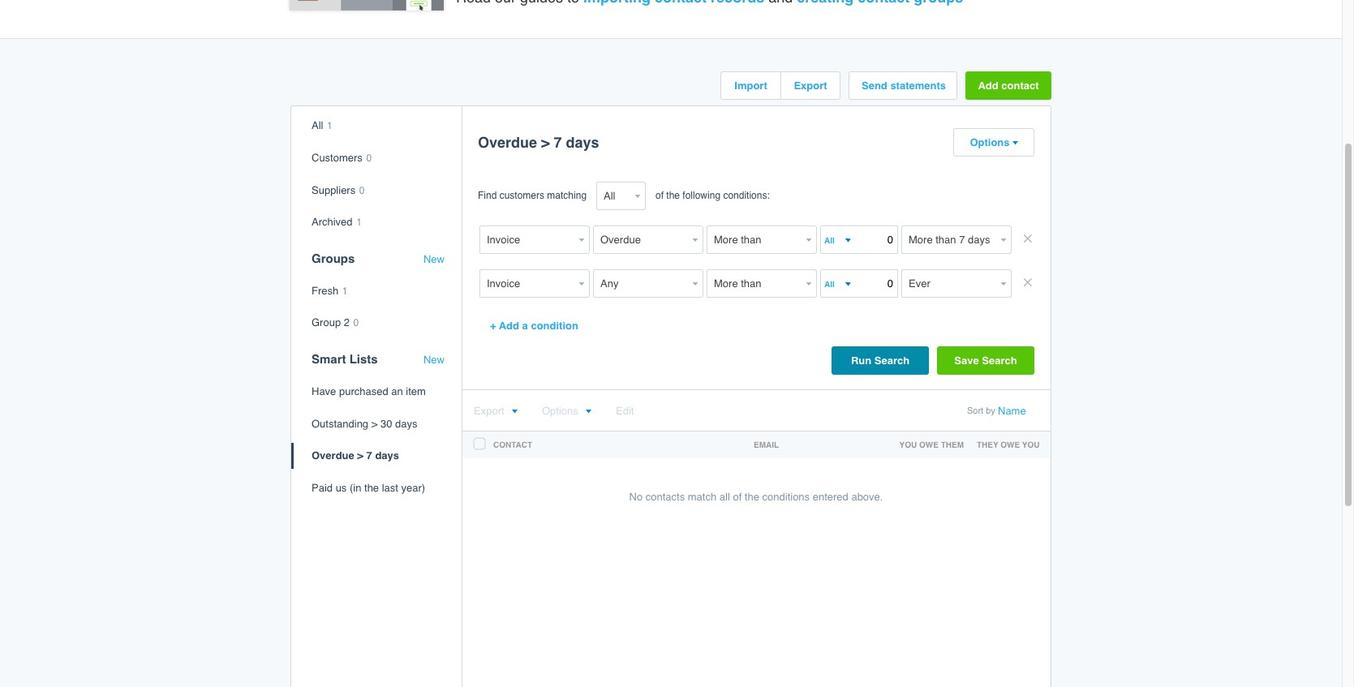 Task type: vqa. For each thing, say whether or not it's contained in the screenshot.
Nov corresponding to Nov 7, 2023
no



Task type: locate. For each thing, give the bounding box(es) containing it.
0 vertical spatial options
[[970, 137, 1010, 149]]

lists
[[350, 352, 378, 366]]

have
[[312, 386, 336, 398]]

2 owe from the left
[[1001, 440, 1021, 450]]

edit button
[[616, 405, 634, 418]]

us
[[336, 482, 347, 494]]

1 horizontal spatial >
[[372, 418, 378, 430]]

0 right suppliers at left
[[359, 185, 365, 196]]

None text field
[[593, 226, 689, 254], [707, 226, 803, 254], [821, 270, 899, 298], [902, 270, 998, 298], [593, 226, 689, 254], [707, 226, 803, 254], [821, 270, 899, 298], [902, 270, 998, 298]]

run
[[851, 355, 872, 367]]

search right run
[[875, 355, 910, 367]]

0 horizontal spatial >
[[357, 450, 364, 462]]

0 for customers
[[366, 153, 372, 164]]

search right save
[[983, 355, 1018, 367]]

0 horizontal spatial you
[[900, 440, 918, 450]]

1 vertical spatial new
[[424, 354, 445, 366]]

run search
[[851, 355, 910, 367]]

0 vertical spatial export button
[[782, 73, 840, 99]]

fresh 1
[[312, 285, 348, 297]]

1 horizontal spatial you
[[1023, 440, 1040, 450]]

new
[[424, 253, 445, 265], [424, 354, 445, 366]]

0 horizontal spatial 7
[[367, 450, 372, 462]]

0 horizontal spatial the
[[365, 482, 379, 494]]

1 vertical spatial 1
[[357, 217, 362, 228]]

1 search from the left
[[875, 355, 910, 367]]

of the following conditions:
[[656, 190, 770, 202]]

1 horizontal spatial the
[[667, 190, 680, 202]]

2 new link from the top
[[424, 354, 445, 367]]

1 vertical spatial options button
[[542, 405, 592, 418]]

1 vertical spatial overdue
[[312, 450, 355, 462]]

no
[[630, 491, 643, 504]]

days up matching
[[566, 134, 600, 151]]

0 vertical spatial add
[[979, 80, 999, 92]]

overdue
[[478, 134, 537, 151], [312, 450, 355, 462]]

1 horizontal spatial el image
[[585, 409, 592, 415]]

find customers matching
[[478, 190, 587, 202]]

days right 30
[[395, 418, 418, 430]]

1 vertical spatial options
[[542, 405, 579, 418]]

1
[[327, 120, 333, 132], [357, 217, 362, 228], [342, 286, 348, 297]]

owe right they
[[1001, 440, 1021, 450]]

7 up matching
[[554, 134, 562, 151]]

find
[[478, 190, 497, 202]]

0 horizontal spatial search
[[875, 355, 910, 367]]

1 horizontal spatial add
[[979, 80, 999, 92]]

0 vertical spatial >
[[541, 134, 550, 151]]

options down add contact button in the right top of the page
[[970, 137, 1010, 149]]

owe left them
[[920, 440, 939, 450]]

overdue down outstanding
[[312, 450, 355, 462]]

1 horizontal spatial options button
[[955, 129, 1034, 156]]

0 horizontal spatial owe
[[920, 440, 939, 450]]

new link
[[424, 253, 445, 266], [424, 354, 445, 367]]

options button down add contact button in the right top of the page
[[955, 129, 1034, 156]]

options button for of the following conditions:
[[955, 129, 1034, 156]]

customers
[[312, 152, 363, 164]]

0 vertical spatial overdue
[[478, 134, 537, 151]]

None text field
[[480, 226, 576, 254], [821, 226, 899, 254], [902, 226, 998, 254], [822, 232, 843, 249], [480, 270, 576, 298], [593, 270, 689, 298], [707, 270, 803, 298], [822, 276, 843, 293], [480, 226, 576, 254], [821, 226, 899, 254], [902, 226, 998, 254], [822, 232, 843, 249], [480, 270, 576, 298], [593, 270, 689, 298], [707, 270, 803, 298], [822, 276, 843, 293]]

of
[[656, 190, 664, 202], [733, 491, 742, 504]]

> left 30
[[372, 418, 378, 430]]

1 vertical spatial 0
[[359, 185, 365, 196]]

have purchased an item
[[312, 386, 426, 398]]

new link for smart lists
[[424, 354, 445, 367]]

1 inside fresh 1
[[342, 286, 348, 297]]

0 right customers at the top of the page
[[366, 153, 372, 164]]

1 vertical spatial days
[[395, 418, 418, 430]]

search
[[875, 355, 910, 367], [983, 355, 1018, 367]]

1 right all on the top
[[327, 120, 333, 132]]

7
[[554, 134, 562, 151], [367, 450, 372, 462]]

2 vertical spatial >
[[357, 450, 364, 462]]

options left edit button
[[542, 405, 579, 418]]

they owe you
[[977, 440, 1040, 450]]

0 horizontal spatial options button
[[542, 405, 592, 418]]

options button left the edit
[[542, 405, 592, 418]]

days
[[566, 134, 600, 151], [395, 418, 418, 430], [375, 450, 399, 462]]

0 vertical spatial new link
[[424, 253, 445, 266]]

new for smart lists
[[424, 354, 445, 366]]

0 vertical spatial new
[[424, 253, 445, 265]]

0 vertical spatial 7
[[554, 134, 562, 151]]

1 owe from the left
[[920, 440, 939, 450]]

1 inside all 1
[[327, 120, 333, 132]]

0 inside suppliers 0
[[359, 185, 365, 196]]

groups
[[312, 251, 355, 265]]

el image left edit button
[[585, 409, 592, 415]]

overdue > 7 days up find customers matching
[[478, 134, 600, 151]]

new for groups
[[424, 253, 445, 265]]

options inside button
[[970, 137, 1010, 149]]

> down the outstanding > 30 days
[[357, 450, 364, 462]]

owe
[[920, 440, 939, 450], [1001, 440, 1021, 450]]

1 new from the top
[[424, 253, 445, 265]]

of right 'all'
[[733, 491, 742, 504]]

1 right archived
[[357, 217, 362, 228]]

el image up contact
[[511, 409, 518, 415]]

1 vertical spatial of
[[733, 491, 742, 504]]

archived 1
[[312, 216, 362, 228]]

options
[[970, 137, 1010, 149], [542, 405, 579, 418]]

1 new link from the top
[[424, 253, 445, 266]]

1 vertical spatial export
[[474, 405, 505, 418]]

overdue > 7 days up the (in
[[312, 450, 399, 462]]

2 vertical spatial days
[[375, 450, 399, 462]]

30
[[381, 418, 392, 430]]

2
[[344, 317, 350, 329]]

match
[[688, 491, 717, 504]]

2 search from the left
[[983, 355, 1018, 367]]

0 inside group 2 0
[[354, 318, 359, 329]]

0 horizontal spatial of
[[656, 190, 664, 202]]

export
[[794, 80, 828, 92], [474, 405, 505, 418]]

owe for they
[[1001, 440, 1021, 450]]

0 vertical spatial options button
[[955, 129, 1034, 156]]

0
[[366, 153, 372, 164], [359, 185, 365, 196], [354, 318, 359, 329]]

1 you from the left
[[900, 440, 918, 450]]

1 horizontal spatial options
[[970, 137, 1010, 149]]

import
[[735, 80, 768, 92]]

2 horizontal spatial the
[[745, 491, 760, 504]]

the left following
[[667, 190, 680, 202]]

name button
[[999, 405, 1027, 418]]

condition
[[531, 320, 579, 332]]

export button right import button
[[782, 73, 840, 99]]

All text field
[[597, 182, 632, 211]]

1 for all
[[327, 120, 333, 132]]

add left contact
[[979, 80, 999, 92]]

you left them
[[900, 440, 918, 450]]

you down name button
[[1023, 440, 1040, 450]]

conditions:
[[724, 190, 770, 202]]

export up contact
[[474, 405, 505, 418]]

last
[[382, 482, 399, 494]]

send statements button
[[850, 73, 957, 99]]

suppliers
[[312, 184, 356, 196]]

2 horizontal spatial 1
[[357, 217, 362, 228]]

0 horizontal spatial overdue > 7 days
[[312, 450, 399, 462]]

options button
[[955, 129, 1034, 156], [542, 405, 592, 418]]

2 horizontal spatial el image
[[1012, 141, 1018, 146]]

you owe them
[[900, 440, 964, 450]]

no contacts match all of the conditions entered above.
[[630, 491, 884, 504]]

1 inside archived 1
[[357, 217, 362, 228]]

of left following
[[656, 190, 664, 202]]

0 horizontal spatial export button
[[474, 405, 518, 418]]

>
[[541, 134, 550, 151], [372, 418, 378, 430], [357, 450, 364, 462]]

1 horizontal spatial 7
[[554, 134, 562, 151]]

+
[[490, 320, 496, 332]]

the right the (in
[[365, 482, 379, 494]]

2 vertical spatial 1
[[342, 286, 348, 297]]

el image for email
[[585, 409, 592, 415]]

contact
[[1002, 80, 1040, 92]]

0 vertical spatial overdue > 7 days
[[478, 134, 600, 151]]

0 vertical spatial 1
[[327, 120, 333, 132]]

1 vertical spatial new link
[[424, 354, 445, 367]]

export button up contact
[[474, 405, 518, 418]]

2 vertical spatial 0
[[354, 318, 359, 329]]

add right +
[[499, 320, 520, 332]]

export right import button
[[794, 80, 828, 92]]

1 vertical spatial add
[[499, 320, 520, 332]]

el image down contact
[[1012, 141, 1018, 146]]

0 vertical spatial export
[[794, 80, 828, 92]]

export button
[[782, 73, 840, 99], [474, 405, 518, 418]]

el image
[[1012, 141, 1018, 146], [511, 409, 518, 415], [585, 409, 592, 415]]

1 horizontal spatial search
[[983, 355, 1018, 367]]

add
[[979, 80, 999, 92], [499, 320, 520, 332]]

+ add a condition button
[[478, 312, 591, 340]]

1 horizontal spatial 1
[[342, 286, 348, 297]]

edit
[[616, 405, 634, 418]]

the
[[667, 190, 680, 202], [365, 482, 379, 494], [745, 491, 760, 504]]

the right 'all'
[[745, 491, 760, 504]]

1 right the fresh
[[342, 286, 348, 297]]

> up find customers matching
[[541, 134, 550, 151]]

0 vertical spatial 0
[[366, 153, 372, 164]]

they
[[977, 440, 999, 450]]

search inside button
[[983, 355, 1018, 367]]

0 right 2
[[354, 318, 359, 329]]

statements
[[891, 80, 947, 92]]

search inside button
[[875, 355, 910, 367]]

1 horizontal spatial owe
[[1001, 440, 1021, 450]]

overdue > 7 days
[[478, 134, 600, 151], [312, 450, 399, 462]]

2 new from the top
[[424, 354, 445, 366]]

1 vertical spatial overdue > 7 days
[[312, 450, 399, 462]]

7 up paid us (in the last year)
[[367, 450, 372, 462]]

0 vertical spatial days
[[566, 134, 600, 151]]

1 vertical spatial export button
[[474, 405, 518, 418]]

overdue up customers
[[478, 134, 537, 151]]

you
[[900, 440, 918, 450], [1023, 440, 1040, 450]]

customers 0
[[312, 152, 372, 164]]

1 horizontal spatial export button
[[782, 73, 840, 99]]

days down 30
[[375, 450, 399, 462]]

0 horizontal spatial 1
[[327, 120, 333, 132]]

0 vertical spatial of
[[656, 190, 664, 202]]

add contact button
[[966, 72, 1052, 100]]

0 inside customers 0
[[366, 153, 372, 164]]

0 horizontal spatial options
[[542, 405, 579, 418]]

save
[[955, 355, 980, 367]]



Task type: describe. For each thing, give the bounding box(es) containing it.
conditions
[[763, 491, 810, 504]]

options button for email
[[542, 405, 592, 418]]

following
[[683, 190, 721, 202]]

+ add a condition
[[490, 320, 579, 332]]

owe for you
[[920, 440, 939, 450]]

paid us (in the last year)
[[312, 482, 426, 494]]

fresh
[[312, 285, 339, 297]]

smart lists
[[312, 352, 378, 366]]

purchased
[[339, 386, 389, 398]]

(in
[[350, 482, 362, 494]]

0 horizontal spatial overdue
[[312, 450, 355, 462]]

all
[[720, 491, 730, 504]]

1 for archived
[[357, 217, 362, 228]]

group 2 0
[[312, 317, 359, 329]]

paid
[[312, 482, 333, 494]]

1 horizontal spatial overdue
[[478, 134, 537, 151]]

all
[[312, 120, 323, 132]]

sort by name
[[968, 405, 1027, 418]]

search for run search
[[875, 355, 910, 367]]

send
[[862, 80, 888, 92]]

by
[[987, 406, 996, 417]]

1 horizontal spatial overdue > 7 days
[[478, 134, 600, 151]]

import button
[[722, 73, 781, 99]]

matching
[[547, 190, 587, 202]]

outstanding > 30 days
[[312, 418, 418, 430]]

contacts
[[646, 491, 685, 504]]

email
[[754, 440, 779, 450]]

search for save search
[[983, 355, 1018, 367]]

contact
[[494, 440, 533, 450]]

them
[[941, 440, 964, 450]]

entered
[[813, 491, 849, 504]]

1 horizontal spatial of
[[733, 491, 742, 504]]

item
[[406, 386, 426, 398]]

1 horizontal spatial export
[[794, 80, 828, 92]]

sort
[[968, 406, 984, 417]]

options for email
[[542, 405, 579, 418]]

options for of the following conditions:
[[970, 137, 1010, 149]]

add contact
[[979, 80, 1040, 92]]

el image for of the following conditions:
[[1012, 141, 1018, 146]]

0 for suppliers
[[359, 185, 365, 196]]

name
[[999, 405, 1027, 418]]

1 vertical spatial >
[[372, 418, 378, 430]]

year)
[[401, 482, 426, 494]]

save search
[[955, 355, 1018, 367]]

save search button
[[938, 347, 1035, 375]]

1 for fresh
[[342, 286, 348, 297]]

above.
[[852, 491, 884, 504]]

smart
[[312, 352, 346, 366]]

1 vertical spatial 7
[[367, 450, 372, 462]]

a
[[522, 320, 528, 332]]

all 1
[[312, 120, 333, 132]]

an
[[391, 386, 403, 398]]

archived
[[312, 216, 353, 228]]

suppliers 0
[[312, 184, 365, 196]]

new link for groups
[[424, 253, 445, 266]]

0 horizontal spatial el image
[[511, 409, 518, 415]]

0 horizontal spatial add
[[499, 320, 520, 332]]

run search button
[[832, 347, 930, 375]]

send statements
[[862, 80, 947, 92]]

2 horizontal spatial >
[[541, 134, 550, 151]]

2 you from the left
[[1023, 440, 1040, 450]]

outstanding
[[312, 418, 369, 430]]

0 horizontal spatial export
[[474, 405, 505, 418]]

group
[[312, 317, 341, 329]]

customers
[[500, 190, 545, 202]]



